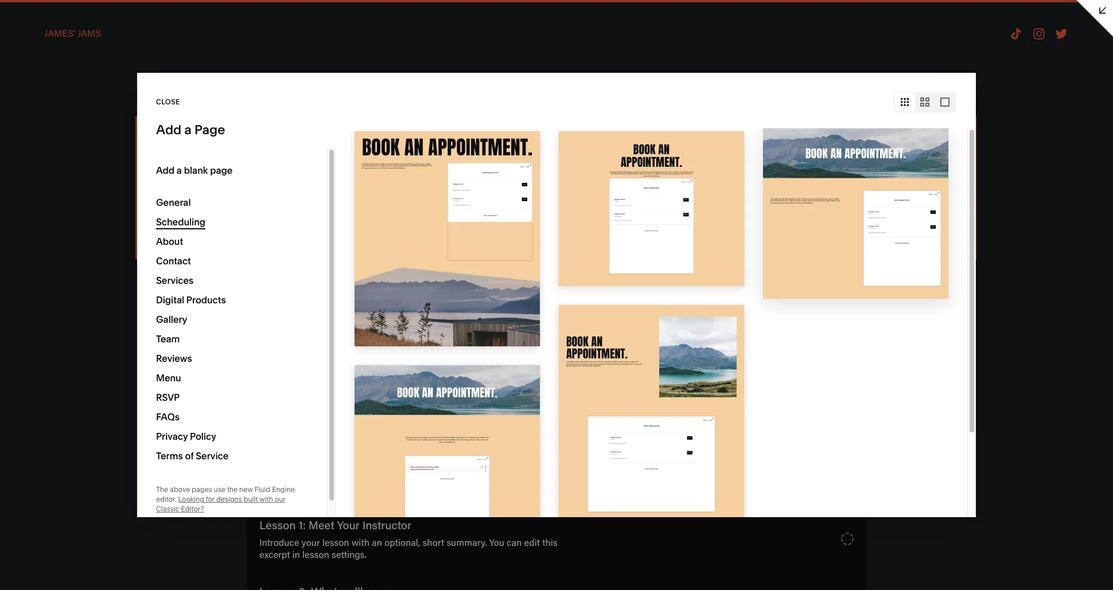 Task type: locate. For each thing, give the bounding box(es) containing it.
become a content expert
[[41, 272, 138, 282]]

in
[[19, 214, 25, 223]]

navigation.
[[39, 214, 74, 223]]

is
[[106, 129, 111, 137]]

but
[[97, 205, 108, 214]]

pages
[[40, 196, 61, 204]]

password-
[[27, 205, 62, 214]]

also
[[142, 214, 155, 223]]

become
[[41, 272, 73, 282]]

are
[[62, 196, 73, 204]]

navigation
[[72, 129, 105, 137]]

engines
[[100, 214, 126, 223]]

the
[[26, 214, 37, 223]]

disabled
[[143, 196, 171, 204]]

appear
[[144, 205, 167, 214]]

they
[[110, 205, 124, 214]]

discover
[[19, 223, 47, 232]]

or
[[19, 205, 26, 214]]

they're
[[119, 196, 142, 204]]



Task type: vqa. For each thing, say whether or not it's contained in the screenshot.
"unless"
yes



Task type: describe. For each thing, give the bounding box(es) containing it.
don't
[[125, 205, 142, 214]]

can
[[128, 214, 140, 223]]

main
[[56, 129, 71, 137]]

add a new page to the "main navigation" group image
[[141, 95, 153, 107]]

public
[[75, 196, 95, 204]]

unless
[[97, 196, 118, 204]]

a
[[75, 272, 79, 282]]

become a content expert button
[[0, 264, 188, 299]]

protected,
[[62, 205, 96, 214]]

them.
[[48, 223, 67, 232]]

empty
[[112, 129, 131, 137]]

add a new page to the "not linked" navigation group image
[[141, 170, 153, 183]]

these
[[19, 196, 39, 204]]

expert
[[114, 272, 138, 282]]

these pages are public unless they're disabled or password-protected, but they don't appear in the navigation. search engines can also discover them.
[[19, 196, 171, 232]]

search
[[76, 214, 99, 223]]

content
[[81, 272, 112, 282]]

main navigation is empty
[[56, 129, 131, 137]]



